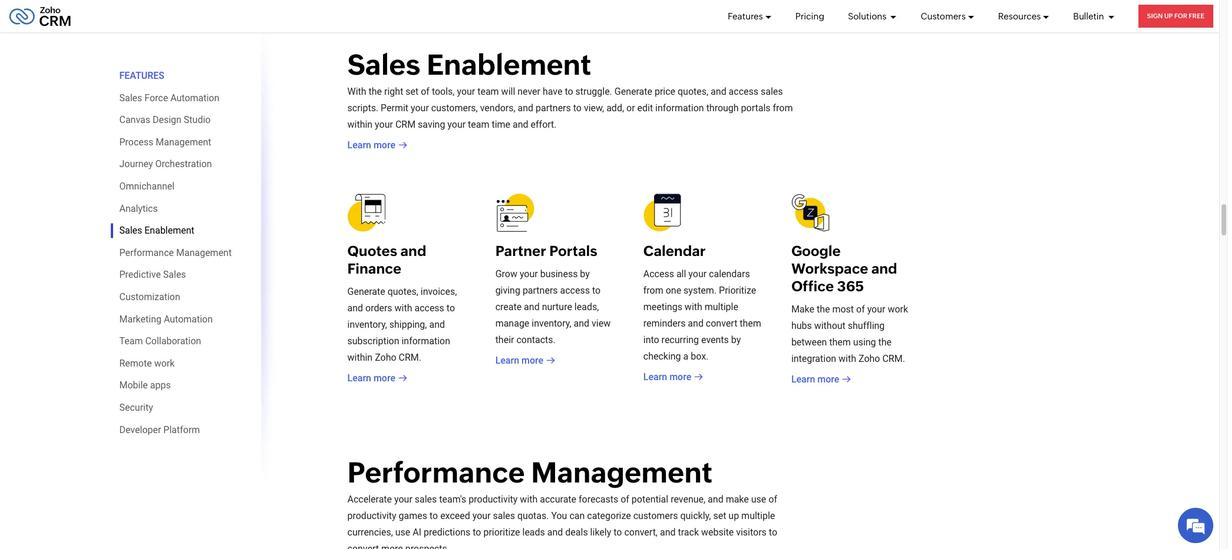 Task type: locate. For each thing, give the bounding box(es) containing it.
work right most
[[888, 304, 908, 315]]

sales enablement
[[119, 225, 194, 236]]

learn more for google
[[792, 374, 840, 385]]

1 horizontal spatial by
[[731, 335, 741, 346]]

resources
[[998, 11, 1041, 21]]

most
[[833, 304, 854, 315]]

checking
[[644, 351, 681, 362]]

journey
[[119, 159, 153, 170]]

team collaboration
[[119, 336, 201, 347]]

permit
[[381, 102, 409, 113]]

0 horizontal spatial crm.
[[399, 352, 421, 363]]

one
[[666, 285, 681, 296]]

0 vertical spatial the
[[369, 86, 382, 97]]

to right games
[[430, 511, 438, 522]]

access inside grow your business by giving partners access to create and nurture leads, manage inventory, and view their contacts.
[[560, 285, 590, 296]]

access for quotes and finance
[[415, 303, 444, 314]]

0 vertical spatial them
[[740, 318, 761, 329]]

by down portals
[[580, 268, 590, 280]]

2 vertical spatial sales
[[493, 511, 515, 522]]

access
[[644, 268, 674, 280]]

0 horizontal spatial enablement
[[145, 225, 194, 236]]

your right all
[[689, 268, 707, 280]]

customers
[[633, 511, 678, 522]]

workspace
[[792, 261, 868, 277]]

the right using
[[879, 337, 892, 348]]

into
[[644, 335, 659, 346]]

partners down have
[[536, 102, 571, 113]]

with
[[347, 86, 366, 97]]

the right 'with'
[[369, 86, 382, 97]]

access
[[729, 86, 759, 97], [560, 285, 590, 296], [415, 303, 444, 314]]

from
[[773, 102, 793, 113], [644, 285, 664, 296]]

menu shadow image
[[261, 0, 279, 503]]

prioritize
[[719, 285, 756, 296]]

can
[[570, 511, 585, 522]]

0 vertical spatial from
[[773, 102, 793, 113]]

0 horizontal spatial inventory,
[[347, 319, 387, 330]]

0 horizontal spatial performance
[[119, 247, 174, 259]]

0 vertical spatial use
[[751, 495, 766, 506]]

more down integration
[[818, 374, 840, 385]]

1 within from the top
[[347, 119, 373, 130]]

1 vertical spatial team
[[468, 119, 490, 130]]

1 vertical spatial them
[[830, 337, 851, 348]]

learn more down their
[[496, 355, 544, 366]]

by inside grow your business by giving partners access to create and nurture leads, manage inventory, and view their contacts.
[[580, 268, 590, 280]]

2 vertical spatial access
[[415, 303, 444, 314]]

with inside generate quotes, invoices, and orders with access to inventory, shipping, and subscription information within
[[395, 303, 412, 314]]

view
[[592, 318, 611, 329]]

enablement up will
[[427, 48, 592, 81]]

with down using
[[839, 353, 856, 365]]

security
[[119, 403, 153, 414]]

learn down scripts.
[[347, 139, 371, 151]]

learn more link down subscription
[[347, 372, 407, 386]]

them inside make the most of your work hubs without shuffling between them using the integration with
[[830, 337, 851, 348]]

learn for quotes
[[347, 373, 371, 384]]

inventory, up subscription
[[347, 319, 387, 330]]

information inside sales enablement with the right set of tools, your team will never have to struggle. generate price quotes, and access sales scripts. permit your customers, vendors, and partners to view, add, or edit information through portals from within your crm saving your team time and effort.
[[656, 102, 704, 113]]

them
[[740, 318, 761, 329], [830, 337, 851, 348]]

or
[[627, 102, 635, 113]]

from down the access
[[644, 285, 664, 296]]

customers
[[921, 11, 966, 21]]

learn down integration
[[792, 374, 815, 385]]

more down currencies,
[[381, 544, 403, 550]]

leads
[[523, 528, 545, 539]]

2 horizontal spatial sales
[[761, 86, 783, 97]]

with down system.
[[685, 302, 702, 313]]

1 vertical spatial within
[[347, 352, 373, 363]]

exceed
[[440, 511, 470, 522]]

marketing
[[119, 314, 161, 325]]

2 horizontal spatial access
[[729, 86, 759, 97]]

sales inside sales enablement with the right set of tools, your team will never have to struggle. generate price quotes, and access sales scripts. permit your customers, vendors, and partners to view, add, or edit information through portals from within your crm saving your team time and effort.
[[347, 48, 421, 81]]

box.
[[691, 351, 709, 362]]

to right likely
[[614, 528, 622, 539]]

crm
[[395, 119, 416, 130]]

0 horizontal spatial from
[[644, 285, 664, 296]]

more for calendar
[[670, 372, 692, 383]]

up
[[1165, 12, 1173, 19]]

and inside google workspace and office 365
[[872, 261, 898, 277]]

1 vertical spatial by
[[731, 335, 741, 346]]

1 vertical spatial multiple
[[742, 511, 775, 522]]

convert up events
[[706, 318, 738, 329]]

and up recurring
[[688, 318, 704, 329]]

reminders
[[644, 318, 686, 329]]

1 vertical spatial automation
[[164, 314, 213, 325]]

sales up prioritize
[[493, 511, 515, 522]]

quotes, inside generate quotes, invoices, and orders with access to inventory, shipping, and subscription information within
[[388, 286, 418, 297]]

to left prioritize
[[473, 528, 481, 539]]

0 horizontal spatial sales
[[415, 495, 437, 506]]

0 horizontal spatial set
[[406, 86, 419, 97]]

inventory, inside generate quotes, invoices, and orders with access to inventory, shipping, and subscription information within
[[347, 319, 387, 330]]

within down scripts.
[[347, 119, 373, 130]]

quotes, right price
[[678, 86, 709, 97]]

generate up orders
[[347, 286, 385, 297]]

performance inside performance management accelerate your sales team's productivity with accurate forecasts of potential revenue, and make use of productivity games to exceed your sales quotas. you can categorize customers quickly, set up multiple currencies, use ai predictions to prioritize leads and deals likely to convert, and track website visitors to convert more prospects.
[[347, 457, 525, 490]]

team up vendors,
[[478, 86, 499, 97]]

generate up the or
[[615, 86, 652, 97]]

1 horizontal spatial enablement
[[427, 48, 592, 81]]

management up forecasts
[[531, 457, 713, 490]]

0 horizontal spatial multiple
[[705, 302, 739, 313]]

1 vertical spatial from
[[644, 285, 664, 296]]

access down invoices, at the left of the page
[[415, 303, 444, 314]]

1 horizontal spatial convert
[[706, 318, 738, 329]]

system.
[[684, 285, 717, 296]]

0 vertical spatial generate
[[615, 86, 652, 97]]

0 horizontal spatial the
[[369, 86, 382, 97]]

1 horizontal spatial generate
[[615, 86, 652, 97]]

performance management accelerate your sales team's productivity with accurate forecasts of potential revenue, and make use of productivity games to exceed your sales quotas. you can categorize customers quickly, set up multiple currencies, use ai predictions to prioritize leads and deals likely to convert, and track website visitors to convert more prospects.
[[347, 457, 777, 550]]

remote
[[119, 358, 152, 369]]

learn down checking
[[644, 372, 667, 383]]

1 vertical spatial sales
[[415, 495, 437, 506]]

2 vertical spatial the
[[879, 337, 892, 348]]

use right make
[[751, 495, 766, 506]]

them down prioritize
[[740, 318, 761, 329]]

1 horizontal spatial quotes,
[[678, 86, 709, 97]]

performance for performance management
[[119, 247, 174, 259]]

sales inside sales enablement with the right set of tools, your team will never have to struggle. generate price quotes, and access sales scripts. permit your customers, vendors, and partners to view, add, or edit information through portals from within your crm saving your team time and effort.
[[761, 86, 783, 97]]

1 vertical spatial performance
[[347, 457, 525, 490]]

finance
[[347, 261, 401, 277]]

1 horizontal spatial the
[[817, 304, 830, 315]]

performance management
[[119, 247, 232, 259]]

management
[[156, 137, 211, 148], [176, 247, 232, 259], [531, 457, 713, 490]]

learn more link for quotes
[[347, 372, 407, 386]]

information down price
[[656, 102, 704, 113]]

1 horizontal spatial information
[[656, 102, 704, 113]]

design
[[153, 114, 181, 126]]

1 vertical spatial enablement
[[145, 225, 194, 236]]

them down without
[[830, 337, 851, 348]]

from inside the access all your calendars from one system. prioritize meetings with multiple reminders and convert them into recurring events by checking a box.
[[644, 285, 664, 296]]

collaboration
[[145, 336, 201, 347]]

giving
[[496, 285, 520, 296]]

1 vertical spatial partners
[[523, 285, 558, 296]]

performance up the team's
[[347, 457, 525, 490]]

partners up nurture
[[523, 285, 558, 296]]

learn
[[347, 139, 371, 151], [496, 355, 519, 366], [644, 372, 667, 383], [347, 373, 371, 384], [792, 374, 815, 385]]

zoho crm. down using
[[859, 353, 905, 365]]

of left 'tools,'
[[421, 86, 430, 97]]

price
[[655, 86, 676, 97]]

1 vertical spatial access
[[560, 285, 590, 296]]

and right workspace
[[872, 261, 898, 277]]

vendors,
[[480, 102, 516, 113]]

0 vertical spatial within
[[347, 119, 373, 130]]

partner portals
[[496, 243, 598, 259]]

2 horizontal spatial the
[[879, 337, 892, 348]]

use
[[751, 495, 766, 506], [395, 528, 410, 539]]

the up without
[[817, 304, 830, 315]]

your right grow
[[520, 268, 538, 280]]

multiple inside performance management accelerate your sales team's productivity with accurate forecasts of potential revenue, and make use of productivity games to exceed your sales quotas. you can categorize customers quickly, set up multiple currencies, use ai predictions to prioritize leads and deals likely to convert, and track website visitors to convert more prospects.
[[742, 511, 775, 522]]

from right portals
[[773, 102, 793, 113]]

0 vertical spatial management
[[156, 137, 211, 148]]

0 horizontal spatial access
[[415, 303, 444, 314]]

2 within from the top
[[347, 352, 373, 363]]

1 horizontal spatial access
[[560, 285, 590, 296]]

within down subscription
[[347, 352, 373, 363]]

0 horizontal spatial them
[[740, 318, 761, 329]]

1 vertical spatial quotes,
[[388, 286, 418, 297]]

calendars
[[709, 268, 750, 280]]

0 vertical spatial productivity
[[469, 495, 518, 506]]

management inside performance management accelerate your sales team's productivity with accurate forecasts of potential revenue, and make use of productivity games to exceed your sales quotas. you can categorize customers quickly, set up multiple currencies, use ai predictions to prioritize leads and deals likely to convert, and track website visitors to convert more prospects.
[[531, 457, 713, 490]]

categorize
[[587, 511, 631, 522]]

inventory, down nurture
[[532, 318, 572, 329]]

work
[[888, 304, 908, 315], [154, 358, 175, 369]]

1 horizontal spatial performance
[[347, 457, 525, 490]]

convert inside performance management accelerate your sales team's productivity with accurate forecasts of potential revenue, and make use of productivity games to exceed your sales quotas. you can categorize customers quickly, set up multiple currencies, use ai predictions to prioritize leads and deals likely to convert, and track website visitors to convert more prospects.
[[347, 544, 379, 550]]

0 vertical spatial quotes,
[[678, 86, 709, 97]]

access up portals
[[729, 86, 759, 97]]

1 horizontal spatial zoho
[[859, 353, 880, 365]]

1 horizontal spatial inventory,
[[532, 318, 572, 329]]

0 horizontal spatial zoho crm.
[[375, 352, 421, 363]]

multiple inside the access all your calendars from one system. prioritize meetings with multiple reminders and convert them into recurring events by checking a box.
[[705, 302, 739, 313]]

your up shuffling
[[867, 304, 886, 315]]

and inside quotes and finance
[[401, 243, 426, 259]]

enablement up performance management
[[145, 225, 194, 236]]

features
[[728, 11, 763, 21]]

force
[[145, 92, 168, 104]]

games
[[399, 511, 427, 522]]

0 horizontal spatial zoho
[[375, 352, 396, 363]]

0 vertical spatial set
[[406, 86, 419, 97]]

productivity
[[469, 495, 518, 506], [347, 511, 396, 522]]

visitors
[[736, 528, 767, 539]]

contacts.
[[517, 335, 556, 346]]

zoho crm. down subscription
[[375, 352, 421, 363]]

1 horizontal spatial from
[[773, 102, 793, 113]]

1 horizontal spatial set
[[713, 511, 726, 522]]

1 horizontal spatial them
[[830, 337, 851, 348]]

crm. down shuffling
[[883, 353, 905, 365]]

crm. down shipping,
[[399, 352, 421, 363]]

1 vertical spatial set
[[713, 511, 726, 522]]

learn more link down integration
[[792, 373, 851, 387]]

bulletin link
[[1074, 0, 1115, 32]]

more down a
[[670, 372, 692, 383]]

and right quotes
[[401, 243, 426, 259]]

1 vertical spatial convert
[[347, 544, 379, 550]]

developer
[[119, 425, 161, 436]]

manage
[[496, 318, 530, 329]]

automation
[[170, 92, 219, 104], [164, 314, 213, 325]]

learn more link down contacts.
[[496, 354, 555, 368]]

set right right
[[406, 86, 419, 97]]

track
[[678, 528, 699, 539]]

more inside performance management accelerate your sales team's productivity with accurate forecasts of potential revenue, and make use of productivity games to exceed your sales quotas. you can categorize customers quickly, set up multiple currencies, use ai predictions to prioritize leads and deals likely to convert, and track website visitors to convert more prospects.
[[381, 544, 403, 550]]

performance up predictive sales
[[119, 247, 174, 259]]

0 vertical spatial convert
[[706, 318, 738, 329]]

learn more for quotes
[[347, 373, 396, 384]]

1 horizontal spatial zoho crm.
[[859, 353, 905, 365]]

0 horizontal spatial by
[[580, 268, 590, 280]]

by right events
[[731, 335, 741, 346]]

work up apps
[[154, 358, 175, 369]]

multiple up visitors
[[742, 511, 775, 522]]

more
[[374, 139, 396, 151], [522, 355, 544, 366], [670, 372, 692, 383], [374, 373, 396, 384], [818, 374, 840, 385], [381, 544, 403, 550]]

0 vertical spatial work
[[888, 304, 908, 315]]

sales up right
[[347, 48, 421, 81]]

0 vertical spatial multiple
[[705, 302, 739, 313]]

0 horizontal spatial information
[[402, 336, 450, 347]]

management down sales enablement
[[176, 247, 232, 259]]

learn more link down checking
[[644, 370, 703, 385]]

of
[[421, 86, 430, 97], [856, 304, 865, 315], [621, 495, 629, 506], [769, 495, 777, 506]]

management for performance management
[[176, 247, 232, 259]]

0 vertical spatial by
[[580, 268, 590, 280]]

more for partner portals
[[522, 355, 544, 366]]

0 horizontal spatial generate
[[347, 286, 385, 297]]

to up leads,
[[592, 285, 601, 296]]

deals
[[565, 528, 588, 539]]

zoho for google workspace and office 365
[[859, 353, 880, 365]]

partner
[[496, 243, 546, 259]]

create
[[496, 302, 522, 313]]

management up "orchestration"
[[156, 137, 211, 148]]

zoho for quotes and finance
[[375, 352, 396, 363]]

0 horizontal spatial use
[[395, 528, 410, 539]]

recurring
[[662, 335, 699, 346]]

sales up canvas
[[119, 92, 142, 104]]

of right make
[[769, 495, 777, 506]]

1 horizontal spatial work
[[888, 304, 908, 315]]

1 vertical spatial management
[[176, 247, 232, 259]]

0 vertical spatial team
[[478, 86, 499, 97]]

0 horizontal spatial work
[[154, 358, 175, 369]]

studio
[[184, 114, 211, 126]]

set inside sales enablement with the right set of tools, your team will never have to struggle. generate price quotes, and access sales scripts. permit your customers, vendors, and partners to view, add, or edit information through portals from within your crm saving your team time and effort.
[[406, 86, 419, 97]]

management for process management
[[156, 137, 211, 148]]

team's
[[439, 495, 466, 506]]

crm. for quotes and finance
[[399, 352, 421, 363]]

1 vertical spatial the
[[817, 304, 830, 315]]

sales up portals
[[761, 86, 783, 97]]

0 vertical spatial information
[[656, 102, 704, 113]]

access inside generate quotes, invoices, and orders with access to inventory, shipping, and subscription information within
[[415, 303, 444, 314]]

your up "customers,"
[[457, 86, 475, 97]]

google workspace and office 365
[[792, 243, 898, 294]]

0 vertical spatial partners
[[536, 102, 571, 113]]

with up shipping,
[[395, 303, 412, 314]]

set left the up
[[713, 511, 726, 522]]

using
[[853, 337, 876, 348]]

management for performance management accelerate your sales team's productivity with accurate forecasts of potential revenue, and make use of productivity games to exceed your sales quotas. you can categorize customers quickly, set up multiple currencies, use ai predictions to prioritize leads and deals likely to convert, and track website visitors to convert more prospects.
[[531, 457, 713, 490]]

1 vertical spatial work
[[154, 358, 175, 369]]

convert,
[[624, 528, 658, 539]]

0 horizontal spatial quotes,
[[388, 286, 418, 297]]

calendar
[[644, 243, 706, 259]]

and
[[711, 86, 727, 97], [518, 102, 534, 113], [513, 119, 529, 130], [401, 243, 426, 259], [872, 261, 898, 277], [524, 302, 540, 313], [347, 303, 363, 314], [574, 318, 590, 329], [688, 318, 704, 329], [429, 319, 445, 330], [708, 495, 724, 506], [547, 528, 563, 539], [660, 528, 676, 539]]

information down shipping,
[[402, 336, 450, 347]]

1 vertical spatial information
[[402, 336, 450, 347]]

with up quotas.
[[520, 495, 538, 506]]

enablement
[[427, 48, 592, 81], [145, 225, 194, 236]]

0 vertical spatial enablement
[[427, 48, 592, 81]]

journey orchestration
[[119, 159, 212, 170]]

1 horizontal spatial sales
[[493, 511, 515, 522]]

0 horizontal spatial convert
[[347, 544, 379, 550]]

them inside the access all your calendars from one system. prioritize meetings with multiple reminders and convert them into recurring events by checking a box.
[[740, 318, 761, 329]]

learn down subscription
[[347, 373, 371, 384]]

make
[[792, 304, 815, 315]]

struggle.
[[576, 86, 612, 97]]

more down contacts.
[[522, 355, 544, 366]]

learn more down integration
[[792, 374, 840, 385]]

with
[[685, 302, 702, 313], [395, 303, 412, 314], [839, 353, 856, 365], [520, 495, 538, 506]]

business
[[540, 268, 578, 280]]

sales down analytics
[[119, 225, 142, 236]]

1 horizontal spatial crm.
[[883, 353, 905, 365]]

to down invoices, at the left of the page
[[447, 303, 455, 314]]

automation up "studio"
[[170, 92, 219, 104]]

learn more link down crm
[[347, 138, 407, 152]]

0 vertical spatial access
[[729, 86, 759, 97]]

sales
[[761, 86, 783, 97], [415, 495, 437, 506], [493, 511, 515, 522]]

enablement inside sales enablement with the right set of tools, your team will never have to struggle. generate price quotes, and access sales scripts. permit your customers, vendors, and partners to view, add, or edit information through portals from within your crm saving your team time and effort.
[[427, 48, 592, 81]]

team left time
[[468, 119, 490, 130]]

sales up games
[[415, 495, 437, 506]]

0 vertical spatial performance
[[119, 247, 174, 259]]

by inside the access all your calendars from one system. prioritize meetings with multiple reminders and convert them into recurring events by checking a box.
[[731, 335, 741, 346]]

quotes, up orders
[[388, 286, 418, 297]]

learn more down subscription
[[347, 373, 396, 384]]

to left view,
[[573, 102, 582, 113]]

learn more link for google
[[792, 373, 851, 387]]

0 horizontal spatial productivity
[[347, 511, 396, 522]]

your down permit
[[375, 119, 393, 130]]

grow your business by giving partners access to create and nurture leads, manage inventory, and view their contacts.
[[496, 268, 611, 346]]

0 vertical spatial sales
[[761, 86, 783, 97]]

your
[[457, 86, 475, 97], [411, 102, 429, 113], [375, 119, 393, 130], [448, 119, 466, 130], [520, 268, 538, 280], [689, 268, 707, 280], [867, 304, 886, 315], [394, 495, 413, 506], [473, 511, 491, 522]]

1 horizontal spatial multiple
[[742, 511, 775, 522]]

2 vertical spatial management
[[531, 457, 713, 490]]

within inside sales enablement with the right set of tools, your team will never have to struggle. generate price quotes, and access sales scripts. permit your customers, vendors, and partners to view, add, or edit information through portals from within your crm saving your team time and effort.
[[347, 119, 373, 130]]

to right have
[[565, 86, 573, 97]]

productivity up currencies,
[[347, 511, 396, 522]]

automation up collaboration
[[164, 314, 213, 325]]

set
[[406, 86, 419, 97], [713, 511, 726, 522]]

information inside generate quotes, invoices, and orders with access to inventory, shipping, and subscription information within
[[402, 336, 450, 347]]

1 vertical spatial generate
[[347, 286, 385, 297]]

your inside the access all your calendars from one system. prioritize meetings with multiple reminders and convert them into recurring events by checking a box.
[[689, 268, 707, 280]]

multiple down prioritize
[[705, 302, 739, 313]]

potential
[[632, 495, 669, 506]]

crm. for google workspace and office 365
[[883, 353, 905, 365]]



Task type: vqa. For each thing, say whether or not it's contained in the screenshot.
"google workspace and office 365"
yes



Task type: describe. For each thing, give the bounding box(es) containing it.
customization
[[119, 292, 180, 303]]

omnichannel
[[119, 181, 175, 192]]

sign
[[1147, 12, 1163, 19]]

developer platform
[[119, 425, 200, 436]]

learn more down scripts.
[[347, 139, 396, 151]]

and down "you"
[[547, 528, 563, 539]]

learn more link for partner
[[496, 354, 555, 368]]

never
[[518, 86, 541, 97]]

sign up for free link
[[1139, 5, 1214, 28]]

with inside make the most of your work hubs without shuffling between them using the integration with
[[839, 353, 856, 365]]

likely
[[590, 528, 611, 539]]

make
[[726, 495, 749, 506]]

will
[[501, 86, 515, 97]]

process
[[119, 137, 153, 148]]

up
[[729, 511, 739, 522]]

of inside sales enablement with the right set of tools, your team will never have to struggle. generate price quotes, and access sales scripts. permit your customers, vendors, and partners to view, add, or edit information through portals from within your crm saving your team time and effort.
[[421, 86, 430, 97]]

revenue,
[[671, 495, 706, 506]]

apps
[[150, 380, 171, 392]]

to inside grow your business by giving partners access to create and nurture leads, manage inventory, and view their contacts.
[[592, 285, 601, 296]]

office
[[792, 279, 834, 294]]

features
[[119, 70, 164, 81]]

bulletin
[[1074, 11, 1106, 21]]

more down crm
[[374, 139, 396, 151]]

zoho crm. for quotes and finance
[[375, 352, 421, 363]]

right
[[384, 86, 403, 97]]

and up through
[[711, 86, 727, 97]]

zoho crm. for google workspace and office 365
[[859, 353, 905, 365]]

leads,
[[575, 302, 599, 313]]

hubs
[[792, 320, 812, 332]]

google
[[792, 243, 841, 259]]

analytics
[[119, 203, 158, 214]]

platform
[[163, 425, 200, 436]]

events
[[701, 335, 729, 346]]

enablement for sales enablement
[[145, 225, 194, 236]]

generate inside generate quotes, invoices, and orders with access to inventory, shipping, and subscription information within
[[347, 286, 385, 297]]

learn for google
[[792, 374, 815, 385]]

integration
[[792, 353, 837, 365]]

quotes, inside sales enablement with the right set of tools, your team will never have to struggle. generate price quotes, and access sales scripts. permit your customers, vendors, and partners to view, add, or edit information through portals from within your crm saving your team time and effort.
[[678, 86, 709, 97]]

portals
[[741, 102, 771, 113]]

invoices,
[[421, 286, 457, 297]]

to inside generate quotes, invoices, and orders with access to inventory, shipping, and subscription information within
[[447, 303, 455, 314]]

your inside make the most of your work hubs without shuffling between them using the integration with
[[867, 304, 886, 315]]

time
[[492, 119, 511, 130]]

and down customers
[[660, 528, 676, 539]]

sales for sales force automation
[[119, 92, 142, 104]]

and inside the access all your calendars from one system. prioritize meetings with multiple reminders and convert them into recurring events by checking a box.
[[688, 318, 704, 329]]

0 vertical spatial automation
[[170, 92, 219, 104]]

within inside generate quotes, invoices, and orders with access to inventory, shipping, and subscription information within
[[347, 352, 373, 363]]

more for google workspace and office 365
[[818, 374, 840, 385]]

and left make
[[708, 495, 724, 506]]

sales enablement with the right set of tools, your team will never have to struggle. generate price quotes, and access sales scripts. permit your customers, vendors, and partners to view, add, or edit information through portals from within your crm saving your team time and effort.
[[347, 48, 793, 130]]

work inside make the most of your work hubs without shuffling between them using the integration with
[[888, 304, 908, 315]]

generate quotes, invoices, and orders with access to inventory, shipping, and subscription information within
[[347, 286, 457, 363]]

sales for sales enablement
[[119, 225, 142, 236]]

resources link
[[998, 0, 1050, 32]]

your up prioritize
[[473, 511, 491, 522]]

your down "customers,"
[[448, 119, 466, 130]]

mobile apps
[[119, 380, 171, 392]]

of up categorize
[[621, 495, 629, 506]]

your inside grow your business by giving partners access to create and nurture leads, manage inventory, and view their contacts.
[[520, 268, 538, 280]]

predictive sales
[[119, 270, 186, 281]]

learn for partner
[[496, 355, 519, 366]]

remote work
[[119, 358, 175, 369]]

currencies,
[[347, 528, 393, 539]]

generate inside sales enablement with the right set of tools, your team will never have to struggle. generate price quotes, and access sales scripts. permit your customers, vendors, and partners to view, add, or edit information through portals from within your crm saving your team time and effort.
[[615, 86, 652, 97]]

and down never
[[518, 102, 534, 113]]

zoho crm logo image
[[9, 3, 71, 29]]

set inside performance management accelerate your sales team's productivity with accurate forecasts of potential revenue, and make use of productivity games to exceed your sales quotas. you can categorize customers quickly, set up multiple currencies, use ai predictions to prioritize leads and deals likely to convert, and track website visitors to convert more prospects.
[[713, 511, 726, 522]]

free
[[1189, 12, 1205, 19]]

sales for sales enablement with the right set of tools, your team will never have to struggle. generate price quotes, and access sales scripts. permit your customers, vendors, and partners to view, add, or edit information through portals from within your crm saving your team time and effort.
[[347, 48, 421, 81]]

between
[[792, 337, 827, 348]]

1 vertical spatial productivity
[[347, 511, 396, 522]]

partners inside sales enablement with the right set of tools, your team will never have to struggle. generate price quotes, and access sales scripts. permit your customers, vendors, and partners to view, add, or edit information through portals from within your crm saving your team time and effort.
[[536, 102, 571, 113]]

1 vertical spatial use
[[395, 528, 410, 539]]

to right visitors
[[769, 528, 777, 539]]

prioritize
[[484, 528, 520, 539]]

sales force automation
[[119, 92, 219, 104]]

the inside sales enablement with the right set of tools, your team will never have to struggle. generate price quotes, and access sales scripts. permit your customers, vendors, and partners to view, add, or edit information through portals from within your crm saving your team time and effort.
[[369, 86, 382, 97]]

add,
[[607, 102, 624, 113]]

pricing
[[796, 11, 825, 21]]

shipping,
[[389, 319, 427, 330]]

and right shipping,
[[429, 319, 445, 330]]

team
[[119, 336, 143, 347]]

prospects.
[[405, 544, 450, 550]]

accurate
[[540, 495, 577, 506]]

and left orders
[[347, 303, 363, 314]]

solutions
[[848, 11, 889, 21]]

a
[[683, 351, 689, 362]]

canvas design studio
[[119, 114, 211, 126]]

access for partner portals
[[560, 285, 590, 296]]

you
[[551, 511, 567, 522]]

1 horizontal spatial use
[[751, 495, 766, 506]]

view,
[[584, 102, 604, 113]]

have
[[543, 86, 563, 97]]

mobile
[[119, 380, 148, 392]]

with inside the access all your calendars from one system. prioritize meetings with multiple reminders and convert them into recurring events by checking a box.
[[685, 302, 702, 313]]

of inside make the most of your work hubs without shuffling between them using the integration with
[[856, 304, 865, 315]]

orders
[[365, 303, 392, 314]]

convert inside the access all your calendars from one system. prioritize meetings with multiple reminders and convert them into recurring events by checking a box.
[[706, 318, 738, 329]]

tools,
[[432, 86, 455, 97]]

your up saving at the left top
[[411, 102, 429, 113]]

more for quotes and finance
[[374, 373, 396, 384]]

learn more down checking
[[644, 372, 692, 383]]

meetings
[[644, 302, 683, 313]]

solutions link
[[848, 0, 897, 32]]

from inside sales enablement with the right set of tools, your team will never have to struggle. generate price quotes, and access sales scripts. permit your customers, vendors, and partners to view, add, or edit information through portals from within your crm saving your team time and effort.
[[773, 102, 793, 113]]

enablement for sales enablement with the right set of tools, your team will never have to struggle. generate price quotes, and access sales scripts. permit your customers, vendors, and partners to view, add, or edit information through portals from within your crm saving your team time and effort.
[[427, 48, 592, 81]]

customers,
[[431, 102, 478, 113]]

with inside performance management accelerate your sales team's productivity with accurate forecasts of potential revenue, and make use of productivity games to exceed your sales quotas. you can categorize customers quickly, set up multiple currencies, use ai predictions to prioritize leads and deals likely to convert, and track website visitors to convert more prospects.
[[520, 495, 538, 506]]

inventory, inside grow your business by giving partners access to create and nurture leads, manage inventory, and view their contacts.
[[532, 318, 572, 329]]

pricing link
[[796, 0, 825, 32]]

through
[[707, 102, 739, 113]]

scripts.
[[347, 102, 378, 113]]

partners inside grow your business by giving partners access to create and nurture leads, manage inventory, and view their contacts.
[[523, 285, 558, 296]]

learn more for partner
[[496, 355, 544, 366]]

effort.
[[531, 119, 557, 130]]

1 horizontal spatial productivity
[[469, 495, 518, 506]]

your up games
[[394, 495, 413, 506]]

process management
[[119, 137, 211, 148]]

sales down performance management
[[163, 270, 186, 281]]

without
[[814, 320, 846, 332]]

performance for performance management accelerate your sales team's productivity with accurate forecasts of potential revenue, and make use of productivity games to exceed your sales quotas. you can categorize customers quickly, set up multiple currencies, use ai predictions to prioritize leads and deals likely to convert, and track website visitors to convert more prospects.
[[347, 457, 525, 490]]

and down leads,
[[574, 318, 590, 329]]

features link
[[728, 0, 772, 32]]

ai
[[413, 528, 421, 539]]

quotes
[[347, 243, 397, 259]]

forecasts
[[579, 495, 618, 506]]

and right create
[[524, 302, 540, 313]]

access inside sales enablement with the right set of tools, your team will never have to struggle. generate price quotes, and access sales scripts. permit your customers, vendors, and partners to view, add, or edit information through portals from within your crm saving your team time and effort.
[[729, 86, 759, 97]]

and right time
[[513, 119, 529, 130]]



